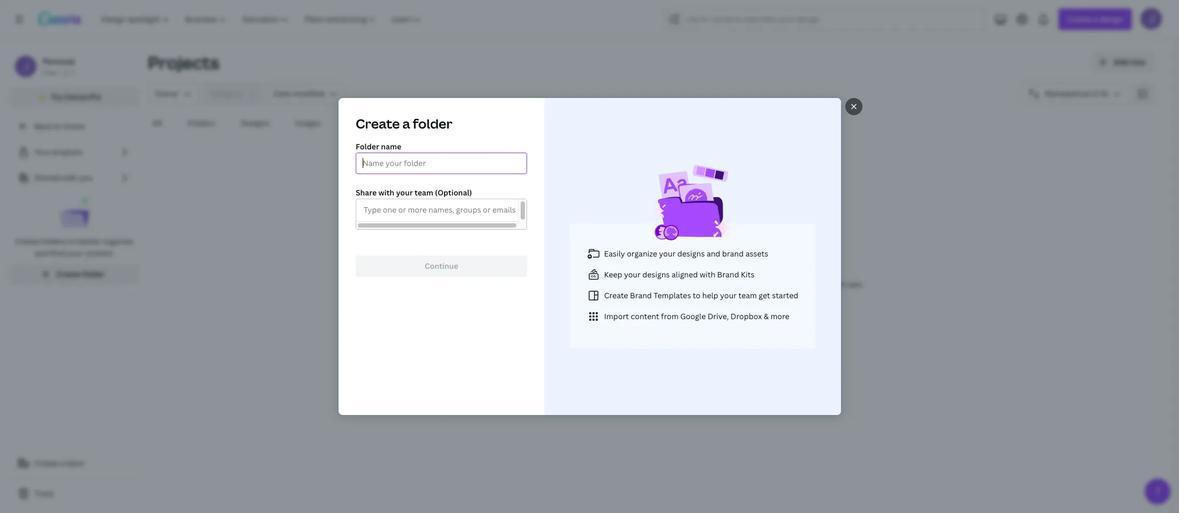 Task type: vqa. For each thing, say whether or not it's contained in the screenshot.
'with' in the Shared with you link
yes



Task type: describe. For each thing, give the bounding box(es) containing it.
a for folder
[[402, 115, 410, 132]]

folders button
[[183, 113, 219, 133]]

organize up by
[[646, 262, 685, 275]]

1 vertical spatial content
[[631, 311, 659, 321]]

other
[[829, 280, 846, 289]]

importing
[[781, 280, 811, 289]]

assets
[[746, 248, 768, 259]]

and inside create folders to better organize and find your content
[[35, 248, 48, 258]]

projects
[[148, 51, 219, 74]]

try canva pro button
[[9, 87, 139, 107]]

top level navigation element
[[94, 9, 431, 30]]

create for create brand templates to help your team get started
[[604, 290, 628, 300]]

upload, store and organize your videos add videos to use in your designs or organize them using folders. get started by uploading from your device or importing from other apps.
[[438, 262, 864, 289]]

better
[[78, 236, 101, 247]]

back
[[34, 121, 52, 131]]

create folders to better organize and find your content
[[15, 236, 133, 258]]

templates
[[654, 290, 691, 300]]

with for your
[[378, 188, 394, 198]]

your projects link
[[9, 141, 139, 163]]

get
[[640, 280, 651, 289]]

continue button
[[356, 256, 527, 277]]

all button
[[148, 113, 166, 133]]

trash
[[34, 489, 54, 499]]

easily
[[604, 248, 625, 259]]

help
[[702, 290, 718, 300]]

share
[[356, 188, 377, 198]]

2 horizontal spatial or
[[772, 280, 779, 289]]

use
[[482, 280, 493, 289]]

team inside button
[[66, 458, 85, 468]]

free •
[[43, 68, 61, 77]]

share with your team (optional)
[[356, 188, 472, 198]]

and inside "upload, store and organize your videos add videos to use in your designs or organize them using folders. get started by uploading from your device or importing from other apps."
[[626, 262, 643, 275]]

your up the uploading
[[688, 262, 709, 275]]

your
[[34, 147, 51, 157]]

folder
[[356, 141, 379, 152]]

folder inside button
[[82, 269, 105, 279]]

by
[[676, 280, 684, 289]]

create a folder
[[356, 115, 452, 132]]

connect
[[645, 321, 674, 331]]

create for create a folder
[[356, 115, 400, 132]]

started inside "upload, store and organize your videos add videos to use in your designs or organize them using folders. get started by uploading from your device or importing from other apps."
[[652, 280, 675, 289]]

0 horizontal spatial videos
[[452, 280, 473, 289]]

google
[[680, 311, 706, 321]]

your up keep your designs aligned with brand kits
[[659, 248, 676, 259]]

folders
[[41, 236, 67, 247]]

organize up "upload, store and organize your videos add videos to use in your designs or organize them using folders. get started by uploading from your device or importing from other apps."
[[627, 248, 657, 259]]

1 horizontal spatial team
[[415, 188, 433, 198]]

files
[[600, 321, 615, 331]]

try
[[51, 92, 63, 102]]

1 horizontal spatial or
[[635, 321, 643, 331]]

trash link
[[9, 483, 139, 505]]

drop files here or connect an account...
[[580, 321, 722, 331]]

create for create a team
[[34, 458, 58, 468]]

try canva pro
[[51, 92, 101, 102]]

get
[[759, 290, 770, 300]]

your right in
[[502, 280, 516, 289]]

more
[[771, 311, 790, 321]]

1 horizontal spatial from
[[718, 280, 733, 289]]

keep
[[604, 269, 622, 280]]

keep your designs aligned with brand kits
[[604, 269, 755, 280]]

designs
[[241, 118, 269, 128]]

2 horizontal spatial from
[[813, 280, 828, 289]]

0 horizontal spatial or
[[543, 280, 549, 289]]

0 horizontal spatial brand
[[630, 290, 652, 300]]

0 horizontal spatial from
[[661, 311, 679, 321]]

back to home link
[[9, 116, 139, 137]]

images button
[[291, 113, 325, 133]]

back to home
[[34, 121, 84, 131]]

drive,
[[708, 311, 729, 321]]

using
[[596, 280, 613, 289]]

to inside create folders to better organize and find your content
[[68, 236, 76, 247]]

device
[[750, 280, 771, 289]]

continue
[[425, 261, 458, 271]]

organize inside create folders to better organize and find your content
[[102, 236, 133, 247]]

easily organize your designs and brand assets
[[604, 248, 768, 259]]

apps.
[[848, 280, 864, 289]]

2 horizontal spatial and
[[707, 248, 720, 259]]

designs inside "upload, store and organize your videos add videos to use in your designs or organize them using folders. get started by uploading from your device or importing from other apps."
[[518, 280, 541, 289]]

all
[[152, 118, 162, 128]]

organize down upload,
[[551, 280, 577, 289]]

projects
[[53, 147, 82, 157]]

canva
[[64, 92, 87, 102]]

to inside "upload, store and organize your videos add videos to use in your designs or organize them using folders. get started by uploading from your device or importing from other apps."
[[474, 280, 481, 289]]

to right back
[[53, 121, 61, 131]]

2 vertical spatial with
[[700, 269, 715, 280]]

an
[[676, 321, 685, 331]]

store
[[599, 262, 623, 275]]

&
[[764, 311, 769, 321]]



Task type: locate. For each thing, give the bounding box(es) containing it.
1 horizontal spatial brand
[[717, 269, 739, 280]]

from up help
[[718, 280, 733, 289]]

to down the uploading
[[693, 290, 701, 300]]

designs button
[[236, 113, 274, 133]]

0 vertical spatial started
[[652, 280, 675, 289]]

started down importing
[[772, 290, 798, 300]]

your right help
[[720, 290, 737, 300]]

them
[[579, 280, 595, 289]]

shared with you
[[34, 173, 93, 183]]

0 horizontal spatial folder
[[82, 269, 105, 279]]

1 horizontal spatial a
[[402, 115, 410, 132]]

designs up get
[[642, 269, 670, 280]]

create down find
[[56, 269, 81, 279]]

your inside create folders to better organize and find your content
[[66, 248, 83, 258]]

organize right better
[[102, 236, 133, 247]]

folder name
[[356, 141, 401, 152]]

your up 'folders.'
[[624, 269, 641, 280]]

import
[[604, 311, 629, 321]]

to left better
[[68, 236, 76, 247]]

folder down better
[[82, 269, 105, 279]]

content
[[85, 248, 113, 258], [631, 311, 659, 321]]

free
[[43, 68, 56, 77]]

Folder name text field
[[363, 153, 520, 174]]

0 vertical spatial brand
[[717, 269, 739, 280]]

pro
[[89, 92, 101, 102]]

create a team button
[[9, 453, 139, 474]]

0 vertical spatial content
[[85, 248, 113, 258]]

1
[[71, 68, 75, 77]]

create up folder name
[[356, 115, 400, 132]]

create a team
[[34, 458, 85, 468]]

0 vertical spatial with
[[62, 173, 77, 183]]

a inside button
[[60, 458, 64, 468]]

create brand templates to help your team get started
[[604, 290, 798, 300]]

with left you
[[62, 173, 77, 183]]

team up 'trash' link
[[66, 458, 85, 468]]

from left "other"
[[813, 280, 828, 289]]

1 vertical spatial team
[[739, 290, 757, 300]]

from down templates
[[661, 311, 679, 321]]

your
[[396, 188, 413, 198], [66, 248, 83, 258], [659, 248, 676, 259], [688, 262, 709, 275], [624, 269, 641, 280], [502, 280, 516, 289], [735, 280, 749, 289], [720, 290, 737, 300]]

upload,
[[560, 262, 597, 275]]

0 horizontal spatial a
[[60, 458, 64, 468]]

create left the folders
[[15, 236, 39, 247]]

create folder
[[56, 269, 105, 279]]

1 vertical spatial folder
[[82, 269, 105, 279]]

you
[[79, 173, 93, 183]]

or left 'them'
[[543, 280, 549, 289]]

account...
[[687, 321, 722, 331]]

and left find
[[35, 248, 48, 258]]

create for create folders to better organize and find your content
[[15, 236, 39, 247]]

create for create folder
[[56, 269, 81, 279]]

brand left kits
[[717, 269, 739, 280]]

and left brand
[[707, 248, 720, 259]]

designs
[[677, 248, 705, 259], [642, 269, 670, 280], [518, 280, 541, 289]]

started
[[652, 280, 675, 289], [772, 290, 798, 300]]

uploading
[[686, 280, 717, 289]]

•
[[59, 68, 61, 77]]

and
[[35, 248, 48, 258], [707, 248, 720, 259], [626, 262, 643, 275]]

0 vertical spatial a
[[402, 115, 410, 132]]

list
[[9, 141, 139, 285]]

2 vertical spatial team
[[66, 458, 85, 468]]

from
[[718, 280, 733, 289], [813, 280, 828, 289], [661, 311, 679, 321]]

1 vertical spatial with
[[378, 188, 394, 198]]

designs right in
[[518, 280, 541, 289]]

0 vertical spatial designs
[[677, 248, 705, 259]]

designs up aligned
[[677, 248, 705, 259]]

brand
[[722, 248, 744, 259]]

in
[[495, 280, 500, 289]]

videos down brand
[[712, 262, 743, 275]]

videos button
[[342, 113, 376, 133]]

1 vertical spatial a
[[60, 458, 64, 468]]

2 horizontal spatial with
[[700, 269, 715, 280]]

0 vertical spatial folder
[[413, 115, 452, 132]]

with for you
[[62, 173, 77, 183]]

create inside button
[[34, 458, 58, 468]]

shared
[[34, 173, 60, 183]]

1 horizontal spatial folder
[[413, 115, 452, 132]]

or
[[543, 280, 549, 289], [772, 280, 779, 289], [635, 321, 643, 331]]

1 vertical spatial designs
[[642, 269, 670, 280]]

create
[[356, 115, 400, 132], [15, 236, 39, 247], [56, 269, 81, 279], [604, 290, 628, 300], [34, 458, 58, 468]]

1 horizontal spatial with
[[378, 188, 394, 198]]

create up trash
[[34, 458, 58, 468]]

shared with you link
[[9, 167, 139, 189]]

your projects
[[34, 147, 82, 157]]

2 horizontal spatial team
[[739, 290, 757, 300]]

or right device
[[772, 280, 779, 289]]

import content from google drive, dropbox & more
[[604, 311, 790, 321]]

brand
[[717, 269, 739, 280], [630, 290, 652, 300]]

1 vertical spatial videos
[[452, 280, 473, 289]]

videos
[[346, 118, 371, 128]]

or right here
[[635, 321, 643, 331]]

and up 'folders.'
[[626, 262, 643, 275]]

Type one or more names, groups or e​​ma​il​s text field
[[360, 203, 519, 218]]

folder
[[413, 115, 452, 132], [82, 269, 105, 279]]

0 horizontal spatial and
[[35, 248, 48, 258]]

0 horizontal spatial team
[[66, 458, 85, 468]]

find
[[50, 248, 64, 258]]

0 horizontal spatial designs
[[518, 280, 541, 289]]

aligned
[[672, 269, 698, 280]]

1 horizontal spatial and
[[626, 262, 643, 275]]

images
[[295, 118, 321, 128]]

your right find
[[66, 248, 83, 258]]

1 vertical spatial started
[[772, 290, 798, 300]]

with up the uploading
[[700, 269, 715, 280]]

create folder button
[[9, 264, 139, 285]]

a right videos button
[[402, 115, 410, 132]]

1 horizontal spatial content
[[631, 311, 659, 321]]

None search field
[[665, 9, 986, 30]]

content right import at bottom right
[[631, 311, 659, 321]]

team left get
[[739, 290, 757, 300]]

kits
[[741, 269, 755, 280]]

started up templates
[[652, 280, 675, 289]]

2 horizontal spatial designs
[[677, 248, 705, 259]]

create inside button
[[56, 269, 81, 279]]

1 horizontal spatial designs
[[642, 269, 670, 280]]

your right share
[[396, 188, 413, 198]]

0 horizontal spatial with
[[62, 173, 77, 183]]

drop
[[580, 321, 598, 331]]

folder up folder name text field
[[413, 115, 452, 132]]

name
[[381, 141, 401, 152]]

1 vertical spatial brand
[[630, 290, 652, 300]]

0 vertical spatial videos
[[712, 262, 743, 275]]

your down kits
[[735, 280, 749, 289]]

here
[[617, 321, 633, 331]]

folders.
[[614, 280, 638, 289]]

2 vertical spatial designs
[[518, 280, 541, 289]]

with
[[62, 173, 77, 183], [378, 188, 394, 198], [700, 269, 715, 280]]

1 horizontal spatial videos
[[712, 262, 743, 275]]

with right share
[[378, 188, 394, 198]]

dropbox
[[731, 311, 762, 321]]

0 vertical spatial team
[[415, 188, 433, 198]]

content down better
[[85, 248, 113, 258]]

team
[[415, 188, 433, 198], [739, 290, 757, 300], [66, 458, 85, 468]]

to left use
[[474, 280, 481, 289]]

0 horizontal spatial content
[[85, 248, 113, 258]]

personal
[[43, 56, 75, 66]]

add
[[438, 280, 451, 289]]

1 horizontal spatial started
[[772, 290, 798, 300]]

create inside create folders to better organize and find your content
[[15, 236, 39, 247]]

(optional)
[[435, 188, 472, 198]]

to
[[53, 121, 61, 131], [68, 236, 76, 247], [474, 280, 481, 289], [693, 290, 701, 300]]

content inside create folders to better organize and find your content
[[85, 248, 113, 258]]

create down 'folders.'
[[604, 290, 628, 300]]

list containing your projects
[[9, 141, 139, 285]]

a up 'trash' link
[[60, 458, 64, 468]]

brand down get
[[630, 290, 652, 300]]

videos right add in the left of the page
[[452, 280, 473, 289]]

0 horizontal spatial started
[[652, 280, 675, 289]]

home
[[63, 121, 84, 131]]

a for team
[[60, 458, 64, 468]]

folders
[[188, 118, 215, 128]]

organize
[[102, 236, 133, 247], [627, 248, 657, 259], [646, 262, 685, 275], [551, 280, 577, 289]]

team up type one or more names, groups or e​​ma​il​s text box
[[415, 188, 433, 198]]



